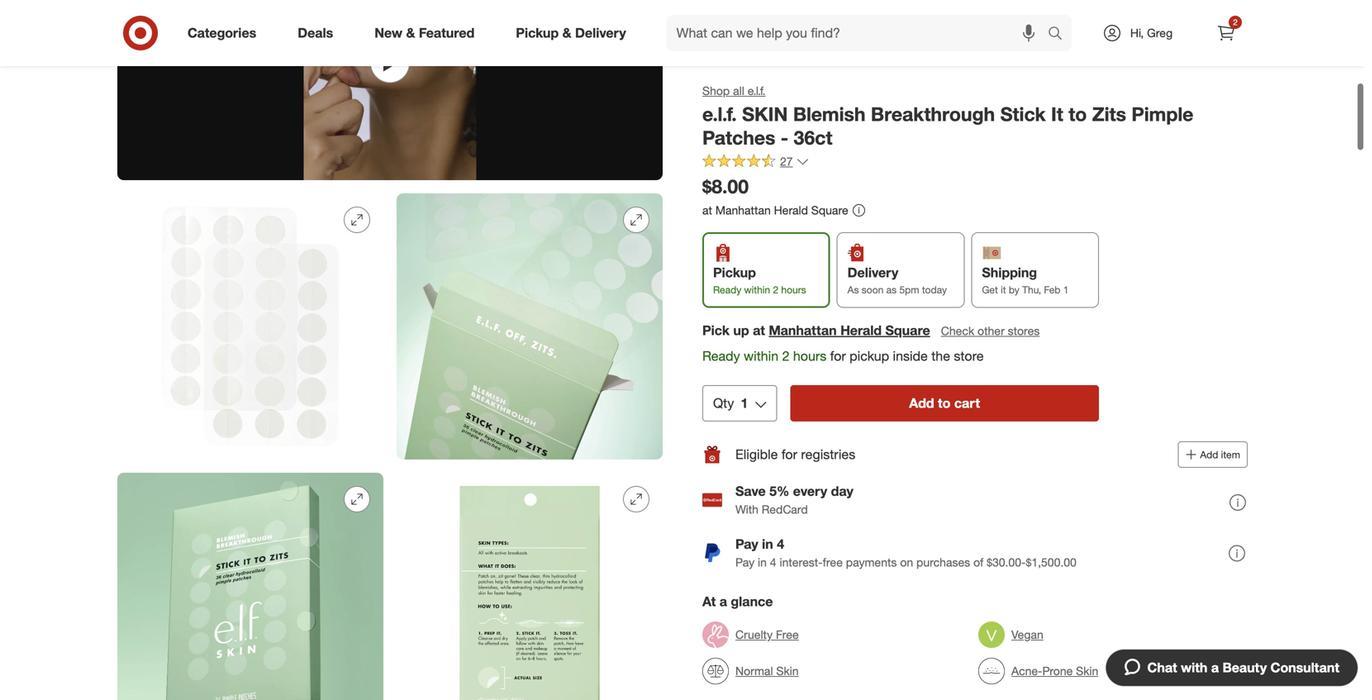 Task type: vqa. For each thing, say whether or not it's contained in the screenshot.
search 'button'
yes



Task type: locate. For each thing, give the bounding box(es) containing it.
stores
[[1008, 323, 1040, 338]]

0 vertical spatial within
[[744, 284, 770, 296]]

herald up pickup
[[841, 322, 882, 338]]

manhattan up ready within 2 hours for pickup inside the store
[[769, 322, 837, 338]]

day
[[831, 483, 854, 499]]

e.l.f. down the shop
[[703, 102, 737, 126]]

add left cart
[[909, 395, 935, 411]]

beauty
[[1223, 660, 1267, 676]]

1 horizontal spatial at
[[753, 322, 765, 338]]

& inside pickup & delivery link
[[563, 25, 572, 41]]

item
[[1221, 449, 1241, 461]]

4 up interest-
[[777, 536, 785, 552]]

pick up at manhattan herald square
[[703, 322, 931, 338]]

0 vertical spatial at
[[703, 203, 712, 217]]

&
[[406, 25, 415, 41], [563, 25, 572, 41]]

pay up glance at the right bottom of page
[[736, 555, 755, 570]]

search
[[1041, 27, 1080, 43]]

2 & from the left
[[563, 25, 572, 41]]

a right at
[[720, 594, 727, 610]]

herald
[[774, 203, 808, 217], [841, 322, 882, 338]]

delivery as soon as 5pm today
[[848, 265, 947, 296]]

0 vertical spatial hours
[[781, 284, 806, 296]]

1 horizontal spatial pickup
[[713, 265, 756, 281]]

manhattan
[[716, 203, 771, 217], [769, 322, 837, 338]]

0 horizontal spatial for
[[782, 447, 798, 463]]

chat with a beauty consultant
[[1148, 660, 1340, 676]]

1 vertical spatial to
[[938, 395, 951, 411]]

e.l.f. right all
[[748, 83, 766, 98]]

0 vertical spatial herald
[[774, 203, 808, 217]]

1 horizontal spatial delivery
[[848, 265, 899, 281]]

to
[[1069, 102, 1087, 126], [938, 395, 951, 411]]

4 left interest-
[[770, 555, 777, 570]]

1 horizontal spatial a
[[1212, 660, 1219, 676]]

1 vertical spatial at
[[753, 322, 765, 338]]

2 down pick up at manhattan herald square
[[782, 348, 790, 364]]

cart
[[955, 395, 980, 411]]

it
[[1001, 284, 1006, 296]]

1 right "qty" at the bottom right of page
[[741, 395, 748, 411]]

1 vertical spatial a
[[1212, 660, 1219, 676]]

at
[[703, 203, 712, 217], [753, 322, 765, 338]]

0 horizontal spatial e.l.f.
[[703, 102, 737, 126]]

0 horizontal spatial to
[[938, 395, 951, 411]]

0 vertical spatial pickup
[[516, 25, 559, 41]]

patches
[[703, 126, 776, 149]]

at
[[703, 594, 716, 610]]

all
[[733, 83, 745, 98]]

to right it
[[1069, 102, 1087, 126]]

1 horizontal spatial to
[[1069, 102, 1087, 126]]

5pm
[[900, 284, 920, 296]]

1 horizontal spatial e.l.f.
[[748, 83, 766, 98]]

at a glance
[[703, 594, 773, 610]]

2 skin from the left
[[1076, 664, 1099, 678]]

1 horizontal spatial herald
[[841, 322, 882, 338]]

1 & from the left
[[406, 25, 415, 41]]

0 vertical spatial to
[[1069, 102, 1087, 126]]

0 horizontal spatial 2
[[773, 284, 779, 296]]

0 horizontal spatial square
[[812, 203, 849, 217]]

1 vertical spatial square
[[886, 322, 931, 338]]

hours up pick up at manhattan herald square
[[781, 284, 806, 296]]

1 vertical spatial herald
[[841, 322, 882, 338]]

pimple
[[1132, 102, 1194, 126]]

new & featured link
[[361, 15, 495, 51]]

0 vertical spatial in
[[762, 536, 774, 552]]

at right up
[[753, 322, 765, 338]]

normal skin button
[[703, 653, 799, 690]]

add left item
[[1200, 449, 1219, 461]]

0 horizontal spatial herald
[[774, 203, 808, 217]]

2
[[1233, 17, 1238, 27], [773, 284, 779, 296], [782, 348, 790, 364]]

vegan
[[1012, 628, 1044, 642]]

1 horizontal spatial add
[[1200, 449, 1219, 461]]

1 horizontal spatial &
[[563, 25, 572, 41]]

e.l.f.
[[748, 83, 766, 98], [703, 102, 737, 126]]

featured
[[419, 25, 475, 41]]

0 horizontal spatial skin
[[777, 664, 799, 678]]

hours
[[781, 284, 806, 296], [793, 348, 827, 364]]

interest-
[[780, 555, 823, 570]]

pickup ready within 2 hours
[[713, 265, 806, 296]]

acne-prone skin button
[[979, 653, 1099, 690]]

1 horizontal spatial 2
[[782, 348, 790, 364]]

save 5% every day with redcard
[[736, 483, 854, 517]]

e.l.f. skin blemish breakthrough stick it to zits pimple patches - 36ct, 5 of 8 image
[[117, 473, 384, 700]]

0 vertical spatial pay
[[736, 536, 759, 552]]

feb
[[1044, 284, 1061, 296]]

pay
[[736, 536, 759, 552], [736, 555, 755, 570]]

1 skin from the left
[[777, 664, 799, 678]]

blemish
[[793, 102, 866, 126]]

glance
[[731, 594, 773, 610]]

categories link
[[174, 15, 277, 51]]

ready within 2 hours for pickup inside the store
[[703, 348, 984, 364]]

1 horizontal spatial 4
[[777, 536, 785, 552]]

1 vertical spatial manhattan
[[769, 322, 837, 338]]

4
[[777, 536, 785, 552], [770, 555, 777, 570]]

pickup inside pickup ready within 2 hours
[[713, 265, 756, 281]]

the
[[932, 348, 951, 364]]

within up up
[[744, 284, 770, 296]]

0 vertical spatial 2
[[1233, 17, 1238, 27]]

1 inside shipping get it by thu, feb 1
[[1064, 284, 1069, 296]]

1 within from the top
[[744, 284, 770, 296]]

$30.00-
[[987, 555, 1026, 570]]

herald down 27
[[774, 203, 808, 217]]

add item button
[[1178, 442, 1248, 468]]

at manhattan herald square
[[703, 203, 849, 217]]

0 horizontal spatial add
[[909, 395, 935, 411]]

for right eligible in the right bottom of the page
[[782, 447, 798, 463]]

0 vertical spatial delivery
[[575, 25, 626, 41]]

0 horizontal spatial at
[[703, 203, 712, 217]]

2 up pick up at manhattan herald square
[[773, 284, 779, 296]]

0 vertical spatial for
[[830, 348, 846, 364]]

0 vertical spatial ready
[[713, 284, 742, 296]]

free
[[823, 555, 843, 570]]

add to cart button
[[790, 385, 1099, 422]]

& inside new & featured link
[[406, 25, 415, 41]]

pickup inside pickup & delivery link
[[516, 25, 559, 41]]

1 vertical spatial 2
[[773, 284, 779, 296]]

pay down with
[[736, 536, 759, 552]]

0 vertical spatial add
[[909, 395, 935, 411]]

0 horizontal spatial a
[[720, 594, 727, 610]]

in down redcard
[[762, 536, 774, 552]]

0 vertical spatial square
[[812, 203, 849, 217]]

within down up
[[744, 348, 779, 364]]

0 horizontal spatial &
[[406, 25, 415, 41]]

a right with
[[1212, 660, 1219, 676]]

free
[[776, 628, 799, 642]]

1 right feb
[[1064, 284, 1069, 296]]

as
[[887, 284, 897, 296]]

pickup & delivery
[[516, 25, 626, 41]]

2 horizontal spatial 2
[[1233, 17, 1238, 27]]

add for add to cart
[[909, 395, 935, 411]]

0 vertical spatial a
[[720, 594, 727, 610]]

1 vertical spatial add
[[1200, 449, 1219, 461]]

ready down pick in the top of the page
[[703, 348, 740, 364]]

ready up pick in the top of the page
[[713, 284, 742, 296]]

to left cart
[[938, 395, 951, 411]]

1 horizontal spatial 1
[[1064, 284, 1069, 296]]

ready
[[713, 284, 742, 296], [703, 348, 740, 364]]

it
[[1051, 102, 1064, 126]]

square
[[812, 203, 849, 217], [886, 322, 931, 338]]

other
[[978, 323, 1005, 338]]

1 vertical spatial delivery
[[848, 265, 899, 281]]

1 vertical spatial 4
[[770, 555, 777, 570]]

1 vertical spatial e.l.f.
[[703, 102, 737, 126]]

square down 36ct
[[812, 203, 849, 217]]

2 right greg
[[1233, 17, 1238, 27]]

square up the inside on the right of the page
[[886, 322, 931, 338]]

pickup for &
[[516, 25, 559, 41]]

& for pickup
[[563, 25, 572, 41]]

1 horizontal spatial skin
[[1076, 664, 1099, 678]]

ready inside pickup ready within 2 hours
[[713, 284, 742, 296]]

$8.00
[[703, 175, 749, 198]]

1 vertical spatial within
[[744, 348, 779, 364]]

add item
[[1200, 449, 1241, 461]]

manhattan down $8.00
[[716, 203, 771, 217]]

skin right prone
[[1076, 664, 1099, 678]]

e.l.f. skin blemish breakthrough stick it to zits pimple patches - 36ct, 3 of 8 image
[[117, 194, 384, 460]]

1 vertical spatial ready
[[703, 348, 740, 364]]

in left interest-
[[758, 555, 767, 570]]

normal skin
[[736, 664, 799, 678]]

1 vertical spatial pickup
[[713, 265, 756, 281]]

for down manhattan herald square button on the right top of page
[[830, 348, 846, 364]]

1
[[1064, 284, 1069, 296], [741, 395, 748, 411]]

1 vertical spatial pay
[[736, 555, 755, 570]]

get
[[982, 284, 998, 296]]

in
[[762, 536, 774, 552], [758, 555, 767, 570]]

0 vertical spatial 1
[[1064, 284, 1069, 296]]

0 horizontal spatial pickup
[[516, 25, 559, 41]]

0 horizontal spatial 1
[[741, 395, 748, 411]]

save
[[736, 483, 766, 499]]

5%
[[770, 483, 790, 499]]

hours down pick up at manhattan herald square
[[793, 348, 827, 364]]

stick
[[1001, 102, 1046, 126]]

skin right normal
[[777, 664, 799, 678]]

eligible for registries
[[736, 447, 856, 463]]

pickup
[[516, 25, 559, 41], [713, 265, 756, 281]]

at down $8.00
[[703, 203, 712, 217]]



Task type: describe. For each thing, give the bounding box(es) containing it.
check other stores
[[941, 323, 1040, 338]]

categories
[[188, 25, 256, 41]]

hi, greg
[[1131, 26, 1173, 40]]

hi,
[[1131, 26, 1144, 40]]

manhattan herald square button
[[769, 321, 931, 340]]

add to cart
[[909, 395, 980, 411]]

vegan button
[[979, 617, 1044, 653]]

check
[[941, 323, 975, 338]]

greg
[[1147, 26, 1173, 40]]

27 link
[[703, 153, 810, 172]]

new & featured
[[375, 25, 475, 41]]

0 vertical spatial 4
[[777, 536, 785, 552]]

0 vertical spatial e.l.f.
[[748, 83, 766, 98]]

What can we help you find? suggestions appear below search field
[[667, 15, 1052, 51]]

1 horizontal spatial square
[[886, 322, 931, 338]]

chat with a beauty consultant button
[[1106, 649, 1359, 687]]

shop
[[703, 83, 730, 98]]

e.l.f. skin blemish breakthrough stick it to zits pimple patches - 36ct, 4 of 8 image
[[397, 194, 663, 460]]

acne-
[[1012, 664, 1043, 678]]

up
[[734, 322, 749, 338]]

2 inside 2 "link"
[[1233, 17, 1238, 27]]

soon
[[862, 284, 884, 296]]

check other stores button
[[940, 322, 1041, 340]]

shipping
[[982, 265, 1037, 281]]

1 vertical spatial hours
[[793, 348, 827, 364]]

27
[[780, 154, 793, 169]]

1 vertical spatial in
[[758, 555, 767, 570]]

consultant
[[1271, 660, 1340, 676]]

e.l.f. skin blemish breakthrough stick it to zits pimple patches - 36ct, 6 of 8 image
[[397, 473, 663, 700]]

new
[[375, 25, 403, 41]]

shipping get it by thu, feb 1
[[982, 265, 1069, 296]]

-
[[781, 126, 789, 149]]

deals link
[[284, 15, 354, 51]]

pay in 4 pay in 4 interest-free payments on purchases of $30.00-$1,500.00
[[736, 536, 1077, 570]]

to inside shop all e.l.f. e.l.f. skin blemish breakthrough stick it to zits pimple patches - 36ct
[[1069, 102, 1087, 126]]

deals
[[298, 25, 333, 41]]

within inside pickup ready within 2 hours
[[744, 284, 770, 296]]

chat
[[1148, 660, 1178, 676]]

hours inside pickup ready within 2 hours
[[781, 284, 806, 296]]

registries
[[801, 447, 856, 463]]

pick
[[703, 322, 730, 338]]

qty
[[713, 395, 734, 411]]

cruelty free
[[736, 628, 799, 642]]

shop all e.l.f. e.l.f. skin blemish breakthrough stick it to zits pimple patches - 36ct
[[703, 83, 1194, 149]]

1 pay from the top
[[736, 536, 759, 552]]

as
[[848, 284, 859, 296]]

1 horizontal spatial for
[[830, 348, 846, 364]]

36ct
[[794, 126, 833, 149]]

qty 1
[[713, 395, 748, 411]]

$1,500.00
[[1026, 555, 1077, 570]]

purchases
[[917, 555, 971, 570]]

pickup
[[850, 348, 889, 364]]

every
[[793, 483, 828, 499]]

breakthrough
[[871, 102, 995, 126]]

by
[[1009, 284, 1020, 296]]

payments
[[846, 555, 897, 570]]

0 vertical spatial manhattan
[[716, 203, 771, 217]]

2 pay from the top
[[736, 555, 755, 570]]

pickup & delivery link
[[502, 15, 647, 51]]

thu,
[[1023, 284, 1042, 296]]

store
[[954, 348, 984, 364]]

0 horizontal spatial delivery
[[575, 25, 626, 41]]

today
[[922, 284, 947, 296]]

search button
[[1041, 15, 1080, 55]]

prone
[[1043, 664, 1073, 678]]

2 inside pickup ready within 2 hours
[[773, 284, 779, 296]]

redcard
[[762, 502, 808, 517]]

normal
[[736, 664, 773, 678]]

& for new
[[406, 25, 415, 41]]

1 vertical spatial 1
[[741, 395, 748, 411]]

with
[[736, 502, 759, 517]]

0 horizontal spatial 4
[[770, 555, 777, 570]]

add for add item
[[1200, 449, 1219, 461]]

cruelty free button
[[703, 617, 799, 653]]

on
[[900, 555, 913, 570]]

cruelty
[[736, 628, 773, 642]]

1 vertical spatial for
[[782, 447, 798, 463]]

a inside button
[[1212, 660, 1219, 676]]

2 vertical spatial 2
[[782, 348, 790, 364]]

skin
[[742, 102, 788, 126]]

to inside button
[[938, 395, 951, 411]]

2 within from the top
[[744, 348, 779, 364]]

e.l.f. skin blemish breakthrough stick it to zits pimple patches - 36ct, 2 of 8, play video image
[[117, 0, 663, 180]]

eligible
[[736, 447, 778, 463]]

inside
[[893, 348, 928, 364]]

pickup for ready
[[713, 265, 756, 281]]

delivery inside delivery as soon as 5pm today
[[848, 265, 899, 281]]

of
[[974, 555, 984, 570]]

2 link
[[1208, 15, 1245, 51]]

with
[[1181, 660, 1208, 676]]



